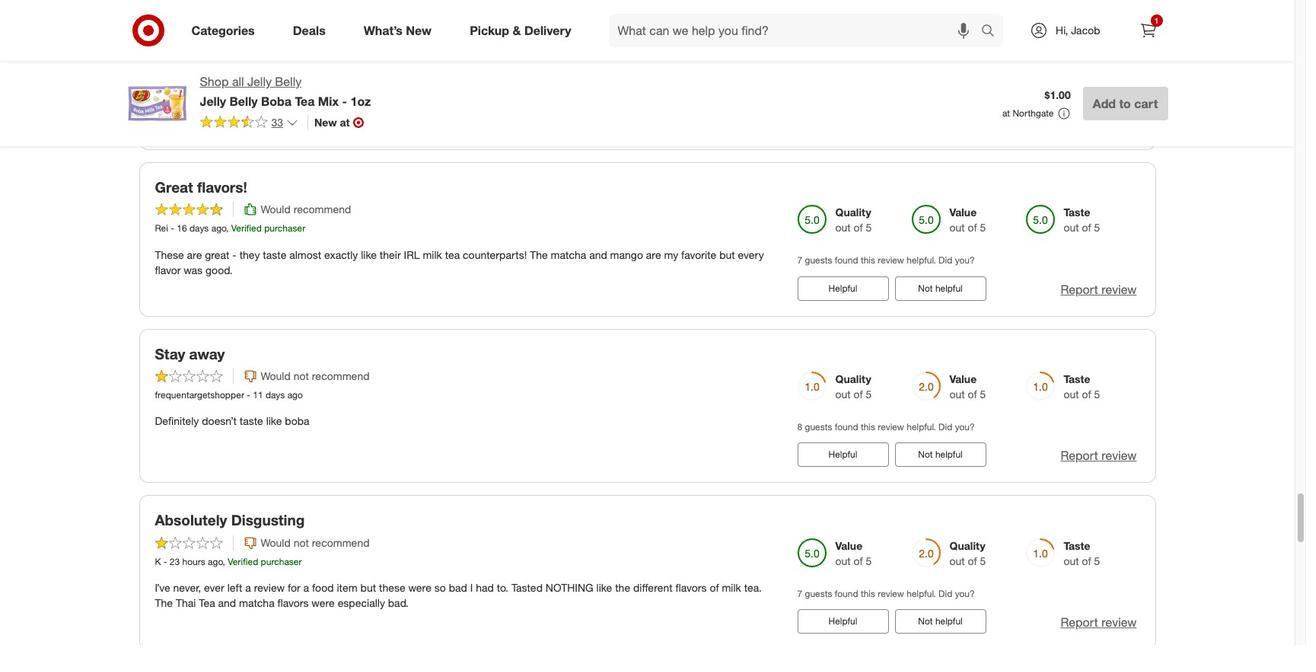 Task type: describe. For each thing, give the bounding box(es) containing it.
- for britdanielle - 16 days ago
[[203, 94, 207, 106]]

counterparts!
[[463, 248, 527, 261]]

these are great - they taste almost exactly like their irl milk tea counterparts! the matcha and mango are my favorite but every flavor was good.
[[155, 248, 764, 276]]

would not recommend for stay away
[[261, 370, 370, 383]]

great flavors!
[[155, 178, 247, 195]]

0 horizontal spatial belly
[[230, 94, 258, 109]]

britdanielle - 16 days ago
[[155, 94, 259, 106]]

taste out of 5 for great flavors!
[[1064, 206, 1101, 234]]

- inside shop all jelly belly jelly belly boba tea mix - 1oz
[[342, 94, 347, 109]]

report review for disgusting
[[1061, 615, 1137, 630]]

doesn't
[[202, 415, 237, 428]]

1 report review from the top
[[1061, 115, 1137, 130]]

- inside the these are great - they taste almost exactly like their irl milk tea counterparts! the matcha and mango are my favorite but every flavor was good.
[[233, 248, 237, 261]]

0 vertical spatial new
[[406, 23, 432, 38]]

verified for disgusting
[[228, 556, 258, 568]]

0 vertical spatial flavors
[[676, 581, 707, 594]]

tea
[[445, 248, 460, 261]]

but inside the these are great - they taste almost exactly like their irl milk tea counterparts! the matcha and mango are my favorite but every flavor was good.
[[720, 248, 735, 261]]

helpful button for absolutely disgusting
[[798, 609, 889, 634]]

they
[[240, 248, 260, 261]]

especially inside the 'i've never, ever left a review for a food item but these were so bad i had to. tasted nothing like the different flavors of milk tea. the thai tea and matcha flavors were especially bad.'
[[338, 597, 385, 610]]

you? for great flavors!
[[956, 255, 975, 266]]

to.
[[497, 581, 509, 594]]

value for great flavors!
[[950, 206, 977, 219]]

frequentargetshopper - 11 days ago
[[155, 389, 303, 401]]

so
[[435, 581, 446, 594]]

1oz
[[351, 94, 371, 109]]

jacob
[[1072, 24, 1101, 37]]

good.
[[206, 263, 233, 276]]

matcha inside the these are great - they taste almost exactly like their irl milk tea counterparts! the matcha and mango are my favorite but every flavor was good.
[[551, 248, 587, 261]]

ever
[[204, 581, 225, 594]]

almost
[[290, 248, 322, 261]]

i've
[[155, 581, 170, 594]]

like left boba
[[266, 415, 282, 428]]

delivery
[[525, 23, 572, 38]]

and inside the these are great - they taste almost exactly like their irl milk tea counterparts! the matcha and mango are my favorite but every flavor was good.
[[590, 248, 608, 261]]

tasty
[[244, 119, 267, 132]]

1 link
[[1132, 14, 1166, 47]]

disgusting
[[231, 511, 305, 529]]

1 horizontal spatial matcha
[[412, 119, 447, 132]]

this for disgusting
[[861, 588, 876, 599]]

11
[[253, 389, 263, 401]]

1 report review button from the top
[[1061, 114, 1137, 131]]

report review for away
[[1061, 448, 1137, 463]]

mango
[[611, 248, 644, 261]]

$1.00
[[1045, 88, 1071, 101]]

value for stay away
[[950, 373, 977, 386]]

not for absolutely disgusting
[[919, 616, 933, 627]]

me.
[[612, 119, 630, 132]]

2 a from the left
[[304, 581, 309, 594]]

rei
[[155, 223, 168, 234]]

8 guests found this review helpful. did you?
[[798, 421, 975, 433]]

would recommend for fun
[[261, 74, 351, 87]]

found for stay away
[[835, 421, 859, 433]]

left
[[227, 581, 243, 594]]

these were pretty tasty especially the taro flavor. the matcha flavor however tasted like soap to me.
[[155, 119, 630, 132]]

pickup & delivery
[[470, 23, 572, 38]]

1 vertical spatial flavors
[[278, 597, 309, 610]]

helpful for away
[[829, 449, 858, 460]]

great
[[205, 248, 230, 261]]

this for away
[[861, 421, 876, 433]]

categories
[[192, 23, 255, 38]]

helpful for absolutely disgusting
[[936, 616, 963, 627]]

not for absolutely disgusting
[[294, 536, 309, 549]]

fun
[[155, 49, 180, 67]]

definitely
[[155, 415, 199, 428]]

shop all jelly belly jelly belly boba tea mix - 1oz
[[200, 74, 371, 109]]

flavor inside the these are great - they taste almost exactly like their irl milk tea counterparts! the matcha and mango are my favorite but every flavor was good.
[[155, 263, 181, 276]]

image of jelly belly boba tea mix - 1oz image
[[127, 73, 188, 134]]

of inside the 'i've never, ever left a review for a food item but these were so bad i had to. tasted nothing like the different flavors of milk tea. the thai tea and matcha flavors were especially bad.'
[[710, 581, 719, 594]]

1 horizontal spatial at
[[1003, 107, 1011, 119]]

for
[[288, 581, 301, 594]]

not for stay away
[[294, 370, 309, 383]]

2 horizontal spatial were
[[409, 581, 432, 594]]

not helpful for flavors!
[[919, 282, 963, 294]]

2 are from the left
[[646, 248, 662, 261]]

britdanielle
[[155, 94, 201, 106]]

irl
[[404, 248, 420, 261]]

mix
[[318, 94, 339, 109]]

boba
[[285, 415, 310, 428]]

report review button for great flavors!
[[1061, 281, 1137, 298]]

0 horizontal spatial new
[[315, 116, 337, 129]]

favorite
[[682, 248, 717, 261]]

0 horizontal spatial days
[[190, 223, 209, 234]]

helpful. for great flavors!
[[907, 255, 937, 266]]

16 for britdanielle
[[209, 94, 220, 106]]

pickup
[[470, 23, 510, 38]]

23
[[170, 556, 180, 568]]

taste inside the these are great - they taste almost exactly like their irl milk tea counterparts! the matcha and mango are my favorite but every flavor was good.
[[263, 248, 287, 261]]

- for rei - 16 days ago , verified purchaser
[[171, 223, 174, 234]]

my
[[664, 248, 679, 261]]

tea.
[[745, 581, 762, 594]]

definitely doesn't taste like boba
[[155, 415, 310, 428]]

report review button for absolutely disgusting
[[1061, 614, 1137, 631]]

like left soap
[[555, 119, 571, 132]]

tasted
[[512, 581, 543, 594]]

did for great flavors!
[[939, 255, 953, 266]]

taste out of 5 for absolutely disgusting
[[1064, 539, 1101, 568]]

0 horizontal spatial to
[[600, 119, 609, 132]]

the inside the 'i've never, ever left a review for a food item but these were so bad i had to. tasted nothing like the different flavors of milk tea. the thai tea and matcha flavors were especially bad.'
[[616, 581, 631, 594]]

0 horizontal spatial the
[[321, 119, 336, 132]]

would recommend for great flavors!
[[261, 203, 351, 216]]

these for great flavors!
[[155, 248, 184, 261]]

add to cart button
[[1084, 87, 1169, 120]]

i've never, ever left a review for a food item but these were so bad i had to. tasted nothing like the different flavors of milk tea. the thai tea and matcha flavors were especially bad.
[[155, 581, 762, 610]]

1 report from the top
[[1061, 115, 1099, 130]]

0 vertical spatial belly
[[275, 74, 302, 89]]

What can we help you find? suggestions appear below search field
[[609, 14, 986, 47]]

these
[[379, 581, 406, 594]]

would for fun
[[261, 74, 291, 87]]

0 vertical spatial were
[[187, 119, 210, 132]]

not for stay away
[[919, 449, 933, 460]]

different
[[634, 581, 673, 594]]

helpful button for stay away
[[798, 443, 889, 467]]

value out of 5 for stay away
[[950, 373, 987, 401]]

nothing
[[546, 581, 594, 594]]

ago for britdanielle - 16 days ago
[[244, 94, 259, 106]]

ago for frequentargetshopper - 11 days ago
[[288, 389, 303, 401]]

hi,
[[1056, 24, 1069, 37]]

at northgate
[[1003, 107, 1055, 119]]

frequentargetshopper
[[155, 389, 244, 401]]

tea inside shop all jelly belly jelly belly boba tea mix - 1oz
[[295, 94, 315, 109]]

rei - 16 days ago , verified purchaser
[[155, 223, 306, 234]]

search
[[975, 24, 1012, 39]]

i
[[470, 581, 473, 594]]

quality for flavors!
[[836, 206, 872, 219]]

deals link
[[280, 14, 345, 47]]

shop
[[200, 74, 229, 89]]

deals
[[293, 23, 326, 38]]

7 guests found this review helpful. did you? for flavors!
[[798, 255, 975, 266]]

was
[[184, 263, 203, 276]]

value out of 5 for great flavors!
[[950, 206, 987, 234]]

helpful for stay away
[[936, 449, 963, 460]]

and inside the 'i've never, ever left a review for a food item but these were so bad i had to. tasted nothing like the different flavors of milk tea. the thai tea and matcha flavors were especially bad.'
[[218, 597, 236, 610]]

what's new
[[364, 23, 432, 38]]

2 vertical spatial value out of 5
[[836, 539, 872, 568]]

stay
[[155, 345, 185, 362]]

helpful. for stay away
[[907, 421, 937, 433]]

every
[[738, 248, 764, 261]]

add
[[1093, 96, 1117, 111]]

absolutely disgusting
[[155, 511, 305, 529]]

0 horizontal spatial at
[[340, 116, 350, 129]]

, for flavors!
[[226, 223, 229, 234]]

away
[[189, 345, 225, 362]]

7 for great flavors!
[[798, 255, 803, 266]]

verified for flavors!
[[231, 223, 262, 234]]

purchaser for absolutely disgusting
[[261, 556, 302, 568]]

guests for stay away
[[805, 421, 833, 433]]

33
[[272, 116, 283, 129]]

2 vertical spatial value
[[836, 539, 863, 552]]

categories link
[[179, 14, 274, 47]]

helpful. for absolutely disgusting
[[907, 588, 937, 599]]

1
[[1155, 16, 1159, 25]]

hi, jacob
[[1056, 24, 1101, 37]]

milk inside the these are great - they taste almost exactly like their irl milk tea counterparts! the matcha and mango are my favorite but every flavor was good.
[[423, 248, 442, 261]]

k - 23 hours ago , verified purchaser
[[155, 556, 302, 568]]

0 vertical spatial jelly
[[248, 74, 272, 89]]

new at
[[315, 116, 350, 129]]

pretty
[[213, 119, 241, 132]]

report for stay away
[[1061, 448, 1099, 463]]

exactly
[[325, 248, 358, 261]]

review inside the 'i've never, ever left a review for a food item but these were so bad i had to. tasted nothing like the different flavors of milk tea. the thai tea and matcha flavors were especially bad.'
[[254, 581, 285, 594]]

thai
[[176, 597, 196, 610]]



Task type: vqa. For each thing, say whether or not it's contained in the screenshot.
gin
no



Task type: locate. For each thing, give the bounding box(es) containing it.
but inside the 'i've never, ever left a review for a food item but these were so bad i had to. tasted nothing like the different flavors of milk tea. the thai tea and matcha flavors were especially bad.'
[[361, 581, 376, 594]]

0 horizontal spatial a
[[245, 581, 251, 594]]

0 vertical spatial 7 guests found this review helpful. did you?
[[798, 255, 975, 266]]

not down disgusting
[[294, 536, 309, 549]]

purchaser
[[264, 223, 306, 234], [261, 556, 302, 568]]

especially down boba at top
[[270, 119, 318, 132]]

ago up boba
[[288, 389, 303, 401]]

0 vertical spatial value out of 5
[[950, 206, 987, 234]]

- down shop
[[203, 94, 207, 106]]

flavor.
[[360, 119, 388, 132]]

flavors right different
[[676, 581, 707, 594]]

of
[[854, 221, 863, 234], [968, 221, 978, 234], [1083, 221, 1092, 234], [854, 388, 863, 401], [968, 388, 978, 401], [1083, 388, 1092, 401], [854, 555, 863, 568], [968, 555, 978, 568], [1083, 555, 1092, 568], [710, 581, 719, 594]]

7 guests found this review helpful. did you?
[[798, 255, 975, 266], [798, 588, 975, 599]]

guests right tea.
[[805, 588, 833, 599]]

1 would from the top
[[261, 74, 291, 87]]

days up great
[[190, 223, 209, 234]]

0 horizontal spatial were
[[187, 119, 210, 132]]

1 vertical spatial days
[[190, 223, 209, 234]]

2 taste out of 5 from the top
[[1064, 373, 1101, 401]]

2 vertical spatial not helpful button
[[895, 609, 987, 634]]

would down disgusting
[[261, 536, 291, 549]]

1 vertical spatial helpful
[[829, 449, 858, 460]]

4 report from the top
[[1061, 615, 1099, 630]]

0 vertical spatial found
[[835, 255, 859, 266]]

1 horizontal spatial ,
[[226, 223, 229, 234]]

quality out of 5 for great flavors!
[[836, 206, 872, 234]]

you?
[[956, 255, 975, 266], [956, 421, 975, 433], [956, 588, 975, 599]]

1 horizontal spatial were
[[312, 597, 335, 610]]

2 would from the top
[[261, 203, 291, 216]]

were left so
[[409, 581, 432, 594]]

hours
[[182, 556, 205, 568]]

- for k - 23 hours ago , verified purchaser
[[164, 556, 167, 568]]

taro
[[339, 119, 357, 132]]

1 you? from the top
[[956, 255, 975, 266]]

matcha down left
[[239, 597, 275, 610]]

2 vertical spatial helpful button
[[798, 609, 889, 634]]

0 vertical spatial you?
[[956, 255, 975, 266]]

0 horizontal spatial milk
[[423, 248, 442, 261]]

these inside the these are great - they taste almost exactly like their irl milk tea counterparts! the matcha and mango are my favorite but every flavor was good.
[[155, 248, 184, 261]]

matcha
[[412, 119, 447, 132], [551, 248, 587, 261], [239, 597, 275, 610]]

jelly right "all"
[[248, 74, 272, 89]]

1 horizontal spatial the
[[391, 119, 409, 132]]

3 taste out of 5 from the top
[[1064, 539, 1101, 568]]

- left they
[[233, 248, 237, 261]]

1 helpful from the top
[[829, 282, 858, 294]]

33 link
[[200, 115, 299, 132]]

1 7 guests found this review helpful. did you? from the top
[[798, 255, 975, 266]]

3 did from the top
[[939, 588, 953, 599]]

but left every at the top right of page
[[720, 248, 735, 261]]

1 horizontal spatial belly
[[275, 74, 302, 89]]

1 horizontal spatial jelly
[[248, 74, 272, 89]]

like right nothing at left
[[597, 581, 613, 594]]

flavor left was
[[155, 263, 181, 276]]

2 found from the top
[[835, 421, 859, 433]]

2 you? from the top
[[956, 421, 975, 433]]

tasted
[[522, 119, 552, 132]]

3 found from the top
[[835, 588, 859, 599]]

days right 11
[[266, 389, 285, 401]]

, up great
[[226, 223, 229, 234]]

jelly
[[248, 74, 272, 89], [200, 94, 226, 109]]

2 report review from the top
[[1061, 281, 1137, 297]]

1 vertical spatial guests
[[805, 421, 833, 433]]

matcha inside the 'i've never, ever left a review for a food item but these were so bad i had to. tasted nothing like the different flavors of milk tea. the thai tea and matcha flavors were especially bad.'
[[239, 597, 275, 610]]

1 vertical spatial 16
[[177, 223, 187, 234]]

4 report review button from the top
[[1061, 614, 1137, 631]]

2 helpful from the top
[[936, 449, 963, 460]]

0 vertical spatial especially
[[270, 119, 318, 132]]

the right counterparts!
[[530, 248, 548, 261]]

3 would from the top
[[261, 370, 291, 383]]

found for absolutely disgusting
[[835, 588, 859, 599]]

at left northgate
[[1003, 107, 1011, 119]]

the inside the 'i've never, ever left a review for a food item but these were so bad i had to. tasted nothing like the different flavors of milk tea. the thai tea and matcha flavors were especially bad.'
[[155, 597, 173, 610]]

1 horizontal spatial milk
[[722, 581, 742, 594]]

ago right hours
[[208, 556, 223, 568]]

quality out of 5
[[836, 206, 872, 234], [836, 373, 872, 401], [950, 539, 987, 568]]

2 horizontal spatial days
[[266, 389, 285, 401]]

0 horizontal spatial and
[[218, 597, 236, 610]]

0 vertical spatial helpful.
[[907, 255, 937, 266]]

3 this from the top
[[861, 588, 876, 599]]

milk inside the 'i've never, ever left a review for a food item but these were so bad i had to. tasted nothing like the different flavors of milk tea. the thai tea and matcha flavors were especially bad.'
[[722, 581, 742, 594]]

4 would from the top
[[261, 536, 291, 549]]

taste for great flavors!
[[1064, 206, 1091, 219]]

helpful for great flavors!
[[936, 282, 963, 294]]

1 not from the top
[[919, 282, 933, 294]]

great
[[155, 178, 193, 195]]

tea down ever
[[199, 597, 215, 610]]

0 horizontal spatial the
[[155, 597, 173, 610]]

jelly down shop
[[200, 94, 226, 109]]

2 report from the top
[[1061, 281, 1099, 297]]

not helpful button for flavors!
[[895, 276, 987, 300]]

like inside the these are great - they taste almost exactly like their irl milk tea counterparts! the matcha and mango are my favorite but every flavor was good.
[[361, 248, 377, 261]]

1 taste out of 5 from the top
[[1064, 206, 1101, 234]]

3 report review from the top
[[1061, 448, 1137, 463]]

pickup & delivery link
[[457, 14, 591, 47]]

what's
[[364, 23, 403, 38]]

however
[[479, 119, 519, 132]]

especially down item
[[338, 597, 385, 610]]

helpful button for great flavors!
[[798, 276, 889, 300]]

1 this from the top
[[861, 255, 876, 266]]

taste for stay away
[[1064, 373, 1091, 386]]

not helpful button for disgusting
[[895, 609, 987, 634]]

3 not helpful button from the top
[[895, 609, 987, 634]]

- left 1oz
[[342, 94, 347, 109]]

1 not helpful button from the top
[[895, 276, 987, 300]]

flavors down for
[[278, 597, 309, 610]]

at left flavor. at left
[[340, 116, 350, 129]]

never,
[[173, 581, 201, 594]]

0 vertical spatial guests
[[805, 255, 833, 266]]

1 not helpful from the top
[[919, 282, 963, 294]]

the
[[321, 119, 336, 132], [616, 581, 631, 594]]

food
[[312, 581, 334, 594]]

1 vertical spatial this
[[861, 421, 876, 433]]

tea inside the 'i've never, ever left a review for a food item but these were so bad i had to. tasted nothing like the different flavors of milk tea. the thai tea and matcha flavors were especially bad.'
[[199, 597, 215, 610]]

2 not helpful from the top
[[919, 449, 963, 460]]

16 right rei
[[177, 223, 187, 234]]

2 vertical spatial quality out of 5
[[950, 539, 987, 568]]

all
[[232, 74, 244, 89]]

2 would not recommend from the top
[[261, 536, 370, 549]]

these for fun
[[155, 119, 184, 132]]

matcha right flavor. at left
[[412, 119, 447, 132]]

2 horizontal spatial matcha
[[551, 248, 587, 261]]

out
[[836, 221, 851, 234], [950, 221, 966, 234], [1064, 221, 1080, 234], [836, 388, 851, 401], [950, 388, 966, 401], [1064, 388, 1080, 401], [836, 555, 851, 568], [950, 555, 966, 568], [1064, 555, 1080, 568]]

did for stay away
[[939, 421, 953, 433]]

did for absolutely disgusting
[[939, 588, 953, 599]]

guests right every at the top right of page
[[805, 255, 833, 266]]

1 would not recommend from the top
[[261, 370, 370, 383]]

ago for k - 23 hours ago , verified purchaser
[[208, 556, 223, 568]]

1 vertical spatial not
[[294, 536, 309, 549]]

would up boba at top
[[261, 74, 291, 87]]

1 vertical spatial you?
[[956, 421, 975, 433]]

1 horizontal spatial tea
[[295, 94, 315, 109]]

would not recommend for absolutely disgusting
[[261, 536, 370, 549]]

&
[[513, 23, 521, 38]]

0 vertical spatial verified
[[231, 223, 262, 234]]

verified up they
[[231, 223, 262, 234]]

2 report review button from the top
[[1061, 281, 1137, 298]]

would up rei - 16 days ago , verified purchaser
[[261, 203, 291, 216]]

0 vertical spatial flavor
[[450, 119, 476, 132]]

- for frequentargetshopper - 11 days ago
[[247, 389, 251, 401]]

, up ever
[[223, 556, 225, 568]]

taste for absolutely disgusting
[[1064, 539, 1091, 552]]

2 7 guests found this review helpful. did you? from the top
[[798, 588, 975, 599]]

northgate
[[1013, 107, 1055, 119]]

0 vertical spatial not helpful
[[919, 282, 963, 294]]

milk left tea.
[[722, 581, 742, 594]]

this for flavors!
[[861, 255, 876, 266]]

like
[[555, 119, 571, 132], [361, 248, 377, 261], [266, 415, 282, 428], [597, 581, 613, 594]]

2 not helpful button from the top
[[895, 443, 987, 467]]

1 these from the top
[[155, 119, 184, 132]]

absolutely
[[155, 511, 227, 529]]

the right flavor. at left
[[391, 119, 409, 132]]

1 vertical spatial value
[[950, 373, 977, 386]]

add to cart
[[1093, 96, 1159, 111]]

are left my on the right of the page
[[646, 248, 662, 261]]

1 are from the left
[[187, 248, 202, 261]]

0 vertical spatial helpful
[[829, 282, 858, 294]]

helpful button
[[798, 276, 889, 300], [798, 443, 889, 467], [798, 609, 889, 634]]

like left their
[[361, 248, 377, 261]]

this
[[861, 255, 876, 266], [861, 421, 876, 433], [861, 588, 876, 599]]

0 vertical spatial quality
[[836, 206, 872, 219]]

2 vertical spatial days
[[266, 389, 285, 401]]

new right what's
[[406, 23, 432, 38]]

1 vertical spatial helpful
[[936, 449, 963, 460]]

1 horizontal spatial but
[[720, 248, 735, 261]]

1 vertical spatial these
[[155, 248, 184, 261]]

0 horizontal spatial are
[[187, 248, 202, 261]]

report for absolutely disgusting
[[1061, 615, 1099, 630]]

1 not from the top
[[294, 370, 309, 383]]

would not recommend up boba
[[261, 370, 370, 383]]

would up 11
[[261, 370, 291, 383]]

1 found from the top
[[835, 255, 859, 266]]

1 vertical spatial 7 guests found this review helpful. did you?
[[798, 588, 975, 599]]

0 vertical spatial days
[[222, 94, 242, 106]]

7 right every at the top right of page
[[798, 255, 803, 266]]

especially
[[270, 119, 318, 132], [338, 597, 385, 610]]

did
[[939, 255, 953, 266], [939, 421, 953, 433], [939, 588, 953, 599]]

8
[[798, 421, 803, 433]]

helpful
[[829, 282, 858, 294], [829, 449, 858, 460], [829, 616, 858, 627]]

not up boba
[[294, 370, 309, 383]]

bad.
[[388, 597, 409, 610]]

ago for rei - 16 days ago , verified purchaser
[[211, 223, 226, 234]]

review
[[1102, 115, 1137, 130], [878, 255, 905, 266], [1102, 281, 1137, 297], [878, 421, 905, 433], [1102, 448, 1137, 463], [254, 581, 285, 594], [878, 588, 905, 599], [1102, 615, 1137, 630]]

verified up left
[[228, 556, 258, 568]]

helpful for flavors!
[[829, 282, 858, 294]]

the inside the these are great - they taste almost exactly like their irl milk tea counterparts! the matcha and mango are my favorite but every flavor was good.
[[530, 248, 548, 261]]

0 vertical spatial but
[[720, 248, 735, 261]]

1 vertical spatial and
[[218, 597, 236, 610]]

guests for great flavors!
[[805, 255, 833, 266]]

0 vertical spatial this
[[861, 255, 876, 266]]

boba
[[261, 94, 292, 109]]

1 vertical spatial were
[[409, 581, 432, 594]]

1 vertical spatial ,
[[223, 556, 225, 568]]

but right item
[[361, 581, 376, 594]]

would not recommend
[[261, 370, 370, 383], [261, 536, 370, 549]]

1 vertical spatial verified
[[228, 556, 258, 568]]

2 helpful from the top
[[829, 449, 858, 460]]

value out of 5
[[950, 206, 987, 234], [950, 373, 987, 401], [836, 539, 872, 568]]

1 did from the top
[[939, 255, 953, 266]]

0 vertical spatial to
[[1120, 96, 1132, 111]]

to left 'me.'
[[600, 119, 609, 132]]

7 guests found this review helpful. did you? for disgusting
[[798, 588, 975, 599]]

- right k at the bottom of page
[[164, 556, 167, 568]]

16 for rei
[[177, 223, 187, 234]]

2 7 from the top
[[798, 588, 803, 599]]

7 for absolutely disgusting
[[798, 588, 803, 599]]

2 this from the top
[[861, 421, 876, 433]]

1 vertical spatial to
[[600, 119, 609, 132]]

these down rei
[[155, 248, 184, 261]]

had
[[476, 581, 494, 594]]

would recommend up mix
[[261, 74, 351, 87]]

the left the taro on the top
[[321, 119, 336, 132]]

helpful.
[[907, 255, 937, 266], [907, 421, 937, 433], [907, 588, 937, 599]]

report review button for stay away
[[1061, 447, 1137, 465]]

would recommend
[[261, 74, 351, 87], [261, 203, 351, 216]]

2 guests from the top
[[805, 421, 833, 433]]

2 horizontal spatial the
[[530, 248, 548, 261]]

were
[[187, 119, 210, 132], [409, 581, 432, 594], [312, 597, 335, 610]]

2 helpful button from the top
[[798, 443, 889, 467]]

a right for
[[304, 581, 309, 594]]

you? for stay away
[[956, 421, 975, 433]]

1 horizontal spatial a
[[304, 581, 309, 594]]

soap
[[574, 119, 597, 132]]

0 vertical spatial purchaser
[[264, 223, 306, 234]]

2 not from the top
[[294, 536, 309, 549]]

new down mix
[[315, 116, 337, 129]]

2 vertical spatial not
[[919, 616, 933, 627]]

days
[[222, 94, 242, 106], [190, 223, 209, 234], [266, 389, 285, 401]]

purchaser up for
[[261, 556, 302, 568]]

0 vertical spatial value
[[950, 206, 977, 219]]

2 would recommend from the top
[[261, 203, 351, 216]]

0 vertical spatial the
[[321, 119, 336, 132]]

2 vertical spatial guests
[[805, 588, 833, 599]]

0 vertical spatial tea
[[295, 94, 315, 109]]

quality for away
[[836, 373, 872, 386]]

guests for absolutely disgusting
[[805, 588, 833, 599]]

1 vertical spatial the
[[530, 248, 548, 261]]

not helpful for away
[[919, 449, 963, 460]]

3 guests from the top
[[805, 588, 833, 599]]

, for disgusting
[[223, 556, 225, 568]]

1 horizontal spatial new
[[406, 23, 432, 38]]

at
[[1003, 107, 1011, 119], [340, 116, 350, 129]]

would for great flavors!
[[261, 203, 291, 216]]

1 vertical spatial jelly
[[200, 94, 226, 109]]

2 vertical spatial matcha
[[239, 597, 275, 610]]

would for absolutely disgusting
[[261, 536, 291, 549]]

1 helpful from the top
[[936, 282, 963, 294]]

0 vertical spatial helpful button
[[798, 276, 889, 300]]

3 you? from the top
[[956, 588, 975, 599]]

3 report review button from the top
[[1061, 447, 1137, 465]]

tea left mix
[[295, 94, 315, 109]]

a right left
[[245, 581, 251, 594]]

1 horizontal spatial are
[[646, 248, 662, 261]]

1 horizontal spatial the
[[616, 581, 631, 594]]

were down britdanielle - 16 days ago
[[187, 119, 210, 132]]

2 vertical spatial helpful
[[829, 616, 858, 627]]

item
[[337, 581, 358, 594]]

3 not from the top
[[919, 616, 933, 627]]

value
[[950, 206, 977, 219], [950, 373, 977, 386], [836, 539, 863, 552]]

report review for flavors!
[[1061, 281, 1137, 297]]

3 helpful from the top
[[936, 616, 963, 627]]

not helpful for disgusting
[[919, 616, 963, 627]]

k
[[155, 556, 161, 568]]

1 would recommend from the top
[[261, 74, 351, 87]]

were down food
[[312, 597, 335, 610]]

0 vertical spatial did
[[939, 255, 953, 266]]

1 horizontal spatial flavor
[[450, 119, 476, 132]]

2 vertical spatial the
[[155, 597, 173, 610]]

and left the mango
[[590, 248, 608, 261]]

not helpful button for away
[[895, 443, 987, 467]]

2 not from the top
[[919, 449, 933, 460]]

3 not helpful from the top
[[919, 616, 963, 627]]

are up was
[[187, 248, 202, 261]]

helpful for disgusting
[[829, 616, 858, 627]]

0 horizontal spatial jelly
[[200, 94, 226, 109]]

taste out of 5 for stay away
[[1064, 373, 1101, 401]]

not for great flavors!
[[919, 282, 933, 294]]

matcha left the mango
[[551, 248, 587, 261]]

would for stay away
[[261, 370, 291, 383]]

days down "all"
[[222, 94, 242, 106]]

the left different
[[616, 581, 631, 594]]

2 vertical spatial found
[[835, 588, 859, 599]]

and down left
[[218, 597, 236, 610]]

bad
[[449, 581, 467, 594]]

3 helpful button from the top
[[798, 609, 889, 634]]

16 down shop
[[209, 94, 220, 106]]

1 vertical spatial tea
[[199, 597, 215, 610]]

2 did from the top
[[939, 421, 953, 433]]

would not recommend up food
[[261, 536, 370, 549]]

1 vertical spatial new
[[315, 116, 337, 129]]

0 vertical spatial the
[[391, 119, 409, 132]]

1 helpful button from the top
[[798, 276, 889, 300]]

2 these from the top
[[155, 248, 184, 261]]

0 vertical spatial 16
[[209, 94, 220, 106]]

days for stay away
[[266, 389, 285, 401]]

7 right tea.
[[798, 588, 803, 599]]

3 helpful from the top
[[829, 616, 858, 627]]

guests right 8
[[805, 421, 833, 433]]

not helpful
[[919, 282, 963, 294], [919, 449, 963, 460], [919, 616, 963, 627]]

2 vertical spatial quality
[[950, 539, 986, 552]]

the down i've
[[155, 597, 173, 610]]

0 horizontal spatial tea
[[199, 597, 215, 610]]

3 helpful. from the top
[[907, 588, 937, 599]]

0 vertical spatial would recommend
[[261, 74, 351, 87]]

belly up boba at top
[[275, 74, 302, 89]]

4 report review from the top
[[1061, 615, 1137, 630]]

belly down "all"
[[230, 94, 258, 109]]

these
[[155, 119, 184, 132], [155, 248, 184, 261]]

0 horizontal spatial matcha
[[239, 597, 275, 610]]

1 vertical spatial especially
[[338, 597, 385, 610]]

0 vertical spatial not
[[294, 370, 309, 383]]

what's new link
[[351, 14, 451, 47]]

1 guests from the top
[[805, 255, 833, 266]]

would recommend up almost
[[261, 203, 351, 216]]

ago up great
[[211, 223, 226, 234]]

guests
[[805, 255, 833, 266], [805, 421, 833, 433], [805, 588, 833, 599]]

cart
[[1135, 96, 1159, 111]]

would
[[261, 74, 291, 87], [261, 203, 291, 216], [261, 370, 291, 383], [261, 536, 291, 549]]

to inside button
[[1120, 96, 1132, 111]]

1 a from the left
[[245, 581, 251, 594]]

found
[[835, 255, 859, 266], [835, 421, 859, 433], [835, 588, 859, 599]]

their
[[380, 248, 401, 261]]

1 helpful. from the top
[[907, 255, 937, 266]]

2 vertical spatial you?
[[956, 588, 975, 599]]

flavor left however
[[450, 119, 476, 132]]

3 report from the top
[[1061, 448, 1099, 463]]

1 vertical spatial flavor
[[155, 263, 181, 276]]

report for great flavors!
[[1061, 281, 1099, 297]]

to right add
[[1120, 96, 1132, 111]]

2 helpful. from the top
[[907, 421, 937, 433]]

like inside the 'i've never, ever left a review for a food item but these were so bad i had to. tasted nothing like the different flavors of milk tea. the thai tea and matcha flavors were especially bad.'
[[597, 581, 613, 594]]

1 vertical spatial would not recommend
[[261, 536, 370, 549]]

0 vertical spatial and
[[590, 248, 608, 261]]

1 horizontal spatial especially
[[338, 597, 385, 610]]

days for fun
[[222, 94, 242, 106]]

1 horizontal spatial to
[[1120, 96, 1132, 111]]

purchaser up almost
[[264, 223, 306, 234]]

- left 11
[[247, 389, 251, 401]]

- right rei
[[171, 223, 174, 234]]

a
[[245, 581, 251, 594], [304, 581, 309, 594]]

1 vertical spatial but
[[361, 581, 376, 594]]

1 7 from the top
[[798, 255, 803, 266]]

taste out of 5
[[1064, 206, 1101, 234], [1064, 373, 1101, 401], [1064, 539, 1101, 568]]

0 horizontal spatial but
[[361, 581, 376, 594]]

ago down "all"
[[244, 94, 259, 106]]

milk
[[423, 248, 442, 261], [722, 581, 742, 594]]

0 horizontal spatial especially
[[270, 119, 318, 132]]

found for great flavors!
[[835, 255, 859, 266]]

milk left tea
[[423, 248, 442, 261]]

1 vertical spatial quality out of 5
[[836, 373, 872, 401]]

these down britdanielle
[[155, 119, 184, 132]]

purchaser for great flavors!
[[264, 223, 306, 234]]

quality out of 5 for stay away
[[836, 373, 872, 401]]

you? for absolutely disgusting
[[956, 588, 975, 599]]



